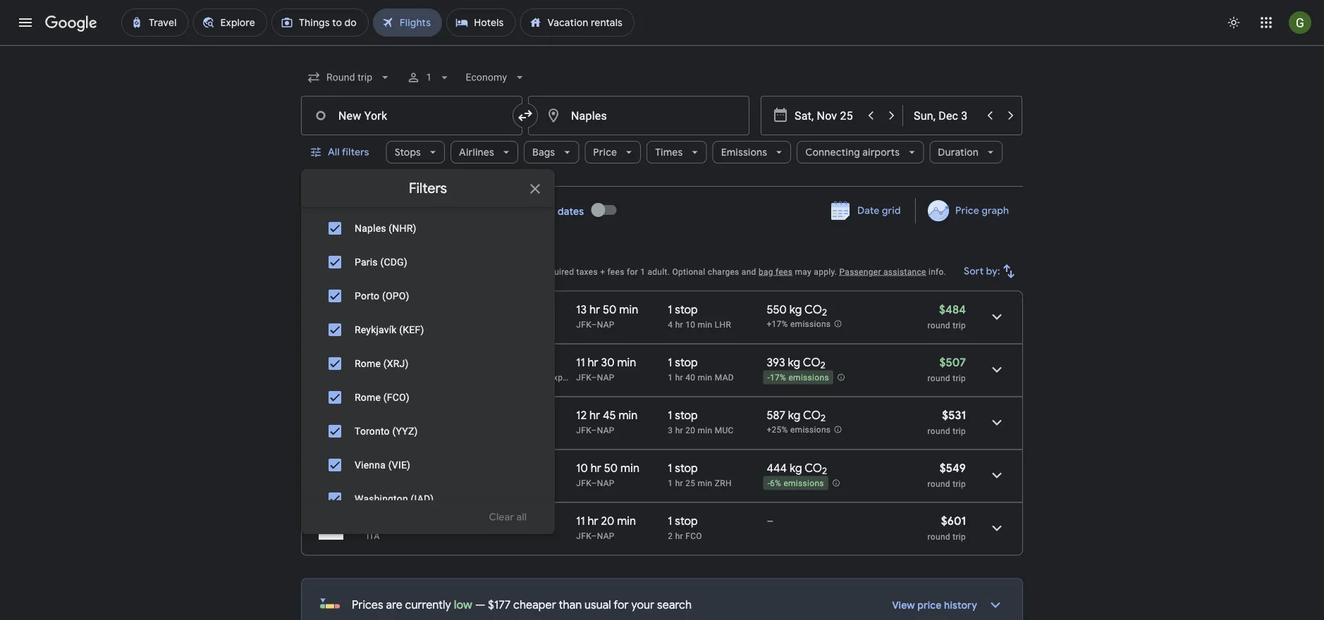 Task type: describe. For each thing, give the bounding box(es) containing it.
date grid
[[858, 205, 901, 217]]

507 US dollars text field
[[940, 355, 966, 370]]

round for $549
[[928, 479, 951, 489]]

2 for 444
[[822, 466, 828, 478]]

11 inside 8:40 pm – operated by iberia express 11 hr 30 min jfk – nap
[[576, 355, 585, 370]]

min inside 10 hr 50 min jfk – nap
[[621, 461, 640, 476]]

duration
[[938, 146, 979, 159]]

(iad)
[[411, 493, 434, 505]]

9:00 pm
[[367, 461, 410, 476]]

flight details. leaves john f. kennedy international airport at 9:00 pm on saturday, november 25 and arrives at naples international airport at 2:20 pm on sunday, november 26. image
[[980, 512, 1014, 546]]

hr inside 1 stop 1 hr 25 min zrh
[[675, 479, 683, 488]]

taxes
[[577, 267, 598, 277]]

airlines button
[[451, 135, 518, 169]]

17%
[[770, 373, 787, 383]]

Departure time: 8:40 PM. text field
[[367, 355, 409, 370]]

601 US dollars text field
[[941, 514, 966, 529]]

min inside 1 stop 3 hr 20 min muc
[[698, 426, 713, 436]]

price graph button
[[919, 198, 1021, 224]]

munich
[[355, 189, 388, 200]]

Departure time: 10:30 PM. text field
[[367, 303, 414, 317]]

munich (muc)
[[355, 189, 420, 200]]

min inside the 1 stop 4 hr 10 min lhr
[[698, 320, 713, 330]]

best departing flights
[[301, 245, 443, 263]]

flight details. leaves john f. kennedy international airport at 10:30 pm on saturday, november 25 and arrives at naples international airport at 6:20 pm on sunday, november 26. image
[[980, 300, 1014, 334]]

layover (1 of 1) is a 3 hr 20 min layover at munich international airport in munich. element
[[668, 425, 760, 436]]

- for 444
[[768, 479, 770, 489]]

best
[[301, 245, 331, 263]]

fco
[[686, 531, 702, 541]]

393
[[767, 355, 786, 370]]

emissions down 444 kg co 2
[[784, 479, 824, 489]]

stop for 11 hr 20 min
[[675, 514, 698, 529]]

stop for 10 hr 50 min
[[675, 461, 698, 476]]

prices for prices include required taxes + fees for 1 adult. optional charges and bag fees may apply. passenger assistance
[[484, 267, 509, 277]]

(nhr)
[[389, 223, 417, 234]]

prices include required taxes + fees for 1 adult. optional charges and bag fees may apply. passenger assistance
[[484, 267, 927, 277]]

min inside 8:40 pm – operated by iberia express 11 hr 30 min jfk – nap
[[617, 355, 636, 370]]

550
[[767, 303, 787, 317]]

naples
[[355, 223, 386, 234]]

1 for 1 stop 2 hr fco
[[668, 514, 673, 529]]

1 stop 4 hr 10 min lhr
[[668, 303, 731, 330]]

prices
[[353, 206, 383, 218]]

Departure time: 9:00 PM. text field
[[367, 461, 410, 476]]

ita
[[367, 531, 380, 541]]

2 fees from the left
[[776, 267, 793, 277]]

any
[[537, 206, 555, 218]]

0 vertical spatial for
[[627, 267, 638, 277]]

trip for $507
[[953, 373, 966, 383]]

total duration 12 hr 45 min. element
[[576, 408, 668, 425]]

flight details. leaves john f. kennedy international airport at 8:40 pm on saturday, november 25 and arrives at naples international airport at 2:10 pm on sunday, november 26. image
[[980, 353, 1014, 387]]

convenience
[[410, 267, 460, 277]]

(fco)
[[384, 392, 410, 403]]

price graph
[[956, 205, 1009, 217]]

+17%
[[767, 320, 788, 330]]

hr inside 13 hr 50 min jfk – nap
[[590, 303, 600, 317]]

history
[[944, 600, 978, 613]]

13
[[576, 303, 587, 317]]

+
[[600, 267, 605, 277]]

learn more about tracked prices image
[[386, 206, 398, 218]]

30
[[601, 355, 615, 370]]

kg for 393
[[788, 355, 801, 370]]

hr inside 1 stop 1 hr 40 min mad
[[675, 373, 683, 383]]

trip for $531
[[953, 426, 966, 436]]

531 US dollars text field
[[943, 408, 966, 423]]

duration button
[[930, 135, 1003, 169]]

min inside 1 stop 1 hr 25 min zrh
[[698, 479, 713, 488]]

– right express
[[591, 373, 597, 383]]

$507 round trip
[[928, 355, 966, 383]]

co for 550
[[805, 303, 822, 317]]

stop for 12 hr 45 min
[[675, 408, 698, 423]]

1 stop 1 hr 25 min zrh
[[668, 461, 732, 488]]

1 fees from the left
[[608, 267, 625, 277]]

find the best price region
[[301, 193, 1023, 235]]

6%
[[770, 479, 782, 489]]

40
[[686, 373, 696, 383]]

total duration 13 hr 50 min. element
[[576, 303, 668, 319]]

airlines inside best departing flights main content
[[480, 426, 510, 436]]

$601
[[941, 514, 966, 529]]

484 US dollars text field
[[940, 303, 966, 317]]

change appearance image
[[1217, 6, 1251, 39]]

sort by:
[[964, 265, 1001, 278]]

Departure text field
[[795, 97, 860, 135]]

date
[[858, 205, 880, 217]]

1 stop flight. element for 11 hr 20 min
[[668, 514, 698, 531]]

12 hr 45 min jfk – nap
[[576, 408, 638, 436]]

nov
[[407, 206, 426, 218]]

total duration 11 hr 30 min. element
[[576, 355, 668, 372]]

(vie)
[[388, 460, 411, 471]]

– inside the 11 hr 20 min jfk – nap
[[591, 531, 597, 541]]

1 and from the left
[[393, 267, 408, 277]]

layover (1 of 1) is a 2 hr layover at leonardo da vinci–fiumicino airport in rome. element
[[668, 531, 760, 542]]

rome (xrj)
[[355, 358, 409, 370]]

min inside '12 hr 45 min jfk – nap'
[[619, 408, 638, 423]]

price button
[[585, 135, 641, 169]]

1 stop 1 hr 40 min mad
[[668, 355, 734, 383]]

times button
[[647, 135, 707, 169]]

assistance
[[884, 267, 927, 277]]

passenger
[[840, 267, 881, 277]]

united, brussels airlines
[[414, 426, 510, 436]]

price for price graph
[[956, 205, 979, 217]]

hr inside 1 stop 2 hr fco
[[675, 531, 683, 541]]

nap inside 8:40 pm – operated by iberia express 11 hr 30 min jfk – nap
[[597, 373, 615, 383]]

11 inside the 11 hr 20 min jfk – nap
[[576, 514, 585, 529]]

all filters button
[[301, 135, 381, 169]]

Return text field
[[914, 97, 979, 135]]

flight details. leaves john f. kennedy international airport at 5:30 pm on saturday, november 25 and arrives at naples international airport at 12:15 pm on sunday, november 26. image
[[980, 406, 1014, 440]]

- for 393
[[768, 373, 770, 383]]

hr inside the 1 stop 4 hr 10 min lhr
[[675, 320, 683, 330]]

– down 6%
[[767, 514, 774, 529]]

0 horizontal spatial price
[[371, 267, 391, 277]]

required
[[542, 267, 574, 277]]

co for 393
[[803, 355, 821, 370]]

connecting airports
[[806, 146, 900, 159]]

1 stop flight. element for 13 hr 50 min
[[668, 303, 698, 319]]

587
[[767, 408, 786, 423]]

only button
[[482, 482, 538, 516]]

emissions
[[721, 146, 767, 159]]

$549 round trip
[[928, 461, 966, 489]]

emissions down 587 kg co 2
[[791, 425, 831, 435]]

porto (opo)
[[355, 290, 410, 302]]

none search field containing filters
[[301, 0, 1023, 567]]

than
[[559, 598, 582, 613]]

(muc)
[[391, 189, 420, 200]]

ranked
[[301, 267, 330, 277]]

may
[[795, 267, 812, 277]]

trip for $601
[[953, 532, 966, 542]]

adult.
[[648, 267, 670, 277]]

10:30 pm
[[367, 303, 414, 317]]

toronto (yyz)
[[355, 426, 418, 437]]

sort by: button
[[959, 255, 1023, 288]]

best departing flights main content
[[301, 193, 1023, 621]]

sort
[[964, 265, 984, 278]]

on
[[359, 267, 369, 277]]

apply.
[[814, 267, 837, 277]]

1 stop flight. element for 11 hr 30 min
[[668, 355, 698, 372]]

444
[[767, 461, 787, 476]]

flight details. leaves john f. kennedy international airport at 9:00 pm on saturday, november 25 and arrives at naples international airport at 1:50 pm on sunday, november 26. image
[[980, 459, 1014, 493]]

price for price
[[593, 146, 617, 159]]

1 for 1 stop 1 hr 40 min mad
[[668, 355, 673, 370]]

reykjavík
[[355, 324, 397, 336]]

rome (fco)
[[355, 392, 410, 403]]

stop for 11 hr 30 min
[[675, 355, 698, 370]]

nov 25 – dec 3
[[407, 206, 476, 218]]

549 US dollars text field
[[940, 461, 966, 476]]

flights
[[401, 245, 443, 263]]



Task type: vqa. For each thing, say whether or not it's contained in the screenshot.
jfk inside the 10 hr 50 min JFK – NAP
yes



Task type: locate. For each thing, give the bounding box(es) containing it.
1 stop flight. element up 'fco' at the bottom
[[668, 514, 698, 531]]

- down 444
[[768, 479, 770, 489]]

your
[[632, 598, 655, 613]]

3 right 25 – dec
[[470, 206, 476, 218]]

2 1 stop flight. element from the top
[[668, 355, 698, 372]]

jfk for 13
[[576, 320, 591, 330]]

airways
[[437, 320, 468, 330]]

round inside $484 round trip
[[928, 321, 951, 330]]

trip down $549
[[953, 479, 966, 489]]

grid
[[882, 205, 901, 217]]

hr inside '12 hr 45 min jfk – nap'
[[590, 408, 600, 423]]

8:40 pm
[[367, 355, 409, 370]]

nap inside '12 hr 45 min jfk – nap'
[[597, 426, 615, 436]]

3
[[470, 206, 476, 218], [668, 426, 673, 436]]

nap down 45
[[597, 426, 615, 436]]

1 vertical spatial airlines
[[480, 426, 510, 436]]

2 up -6% emissions
[[822, 466, 828, 478]]

nap for 10
[[597, 479, 615, 488]]

iberia
[[524, 373, 546, 383]]

-17% emissions
[[768, 373, 829, 383]]

co up -6% emissions
[[805, 461, 822, 476]]

(xrj)
[[384, 358, 409, 370]]

– down total duration 10 hr 50 min. element
[[591, 479, 597, 488]]

fees right +
[[608, 267, 625, 277]]

– inside 13 hr 50 min jfk – nap
[[591, 320, 597, 330]]

date grid button
[[821, 198, 913, 224]]

rome for rome (fco)
[[355, 392, 381, 403]]

5 stop from the top
[[675, 514, 698, 529]]

1 1 stop flight. element from the top
[[668, 303, 698, 319]]

price inside button
[[956, 205, 979, 217]]

0 horizontal spatial and
[[393, 267, 408, 277]]

round inside $531 round trip
[[928, 426, 951, 436]]

total duration 10 hr 50 min. element
[[576, 461, 668, 478]]

fees right bag
[[776, 267, 793, 277]]

stop for 13 hr 50 min
[[675, 303, 698, 317]]

5 jfk from the top
[[576, 531, 591, 541]]

1 stop flight. element up 25
[[668, 461, 698, 478]]

0 vertical spatial prices
[[484, 267, 509, 277]]

hr down '12 hr 45 min jfk – nap' at the bottom of the page
[[591, 461, 602, 476]]

1 for 1
[[426, 72, 432, 83]]

jfk down 12
[[576, 426, 591, 436]]

min right 40
[[698, 373, 713, 383]]

None field
[[301, 65, 398, 90], [460, 65, 533, 90], [301, 65, 398, 90], [460, 65, 533, 90]]

4 stop from the top
[[675, 461, 698, 476]]

min down '12 hr 45 min jfk – nap' at the bottom of the page
[[621, 461, 640, 476]]

airlines right the stops popup button
[[459, 146, 494, 159]]

charges
[[708, 267, 740, 277]]

3 round from the top
[[928, 426, 951, 436]]

emissions button
[[713, 135, 791, 169]]

– down total duration 12 hr 45 min. element at bottom
[[591, 426, 597, 436]]

min inside 1 stop 1 hr 40 min mad
[[698, 373, 713, 383]]

trip down the $484
[[953, 321, 966, 330]]

lhr
[[715, 320, 731, 330]]

jfk for 11
[[576, 531, 591, 541]]

by:
[[987, 265, 1001, 278]]

stop up layover (1 of 1) is a 4 hr 10 min layover at heathrow airport in london. element
[[675, 303, 698, 317]]

0 vertical spatial airlines
[[459, 146, 494, 159]]

round down $507
[[928, 373, 951, 383]]

2 inside 1 stop 2 hr fco
[[668, 531, 673, 541]]

1 stop flight. element up 4
[[668, 303, 698, 319]]

min right 13
[[620, 303, 638, 317]]

hr inside the 11 hr 20 min jfk – nap
[[588, 514, 599, 529]]

price right on
[[371, 267, 391, 277]]

$601 round trip
[[928, 514, 966, 542]]

kg up +25% emissions
[[788, 408, 801, 423]]

min right 30 at the bottom left of the page
[[617, 355, 636, 370]]

1 for 1 stop 3 hr 20 min muc
[[668, 408, 673, 423]]

3 nap from the top
[[597, 426, 615, 436]]

bag
[[759, 267, 774, 277]]

20 inside 1 stop 3 hr 20 min muc
[[686, 426, 696, 436]]

0 vertical spatial price
[[371, 267, 391, 277]]

emissions down 550 kg co 2
[[791, 320, 831, 330]]

10
[[686, 320, 696, 330], [576, 461, 588, 476]]

1 vertical spatial for
[[614, 598, 629, 613]]

jfk up 12
[[576, 373, 591, 383]]

round inside $507 round trip
[[928, 373, 951, 383]]

filters
[[409, 179, 447, 197]]

0 horizontal spatial price
[[593, 146, 617, 159]]

1 horizontal spatial 20
[[686, 426, 696, 436]]

1 trip from the top
[[953, 321, 966, 330]]

3 inside "find the best price" region
[[470, 206, 476, 218]]

1 horizontal spatial price
[[956, 205, 979, 217]]

1 inside 1 stop 3 hr 20 min muc
[[668, 408, 673, 423]]

1 stop 2 hr fco
[[668, 514, 702, 541]]

based
[[333, 267, 357, 277]]

2 and from the left
[[742, 267, 757, 277]]

10 hr 50 min jfk – nap
[[576, 461, 640, 488]]

1 vertical spatial 50
[[604, 461, 618, 476]]

2 inside 444 kg co 2
[[822, 466, 828, 478]]

None text field
[[301, 96, 523, 135]]

3 down total duration 12 hr 45 min. element at bottom
[[668, 426, 673, 436]]

1 vertical spatial 10
[[576, 461, 588, 476]]

5 trip from the top
[[953, 532, 966, 542]]

0 vertical spatial -
[[768, 373, 770, 383]]

and
[[393, 267, 408, 277], [742, 267, 757, 277]]

+25% emissions
[[767, 425, 831, 435]]

for left adult.
[[627, 267, 638, 277]]

2 for 550
[[822, 307, 827, 319]]

None search field
[[301, 0, 1023, 567]]

10 inside the 1 stop 4 hr 10 min lhr
[[686, 320, 696, 330]]

optional
[[672, 267, 706, 277]]

washington
[[355, 493, 408, 505]]

layover (1 of 1) is a 4 hr 10 min layover at heathrow airport in london. element
[[668, 319, 760, 330]]

2 inside 393 kg co 2
[[821, 360, 826, 372]]

2 for 587
[[821, 413, 826, 425]]

+25%
[[767, 425, 788, 435]]

british
[[409, 320, 434, 330]]

0 vertical spatial 11
[[576, 355, 585, 370]]

1 inside 1 stop 2 hr fco
[[668, 514, 673, 529]]

round for $601
[[928, 532, 951, 542]]

0 vertical spatial 20
[[686, 426, 696, 436]]

total duration 11 hr 20 min. element
[[576, 514, 668, 531]]

co for 587
[[803, 408, 821, 423]]

587 kg co 2
[[767, 408, 826, 425]]

2 up +25% emissions
[[821, 413, 826, 425]]

50 inside 10 hr 50 min jfk – nap
[[604, 461, 618, 476]]

trip inside $601 round trip
[[953, 532, 966, 542]]

– right (vie)
[[412, 461, 419, 476]]

1 stop flight. element for 12 hr 45 min
[[668, 408, 698, 425]]

view price history image
[[979, 589, 1013, 621]]

-
[[768, 373, 770, 383], [768, 479, 770, 489]]

45
[[603, 408, 616, 423]]

1 rome from the top
[[355, 358, 381, 370]]

3 trip from the top
[[953, 426, 966, 436]]

for
[[627, 267, 638, 277], [614, 598, 629, 613]]

swap origin and destination. image
[[517, 107, 534, 124]]

bags button
[[524, 135, 579, 169]]

kg inside 587 kg co 2
[[788, 408, 801, 423]]

1 vertical spatial price
[[918, 600, 942, 613]]

trip down $601 at the right bottom of page
[[953, 532, 966, 542]]

cheaper
[[514, 598, 556, 613]]

1 inside popup button
[[426, 72, 432, 83]]

jfk down total duration 11 hr 20 min. element
[[576, 531, 591, 541]]

price right bags popup button
[[593, 146, 617, 159]]

hr left 30 at the bottom left of the page
[[588, 355, 599, 370]]

1 stop flight. element down 40
[[668, 408, 698, 425]]

nap down total duration 11 hr 20 min. element
[[597, 531, 615, 541]]

washington (iad)
[[355, 493, 434, 505]]

hr inside 1 stop 3 hr 20 min muc
[[675, 426, 683, 436]]

min left muc
[[698, 426, 713, 436]]

departing
[[334, 245, 398, 263]]

bag fees button
[[759, 267, 793, 277]]

nap for 12
[[597, 426, 615, 436]]

and left bag
[[742, 267, 757, 277]]

2 - from the top
[[768, 479, 770, 489]]

price left graph
[[956, 205, 979, 217]]

hr right 4
[[675, 320, 683, 330]]

0 vertical spatial 3
[[470, 206, 476, 218]]

2 up +17% emissions in the right bottom of the page
[[822, 307, 827, 319]]

rome for rome (xrj)
[[355, 358, 381, 370]]

round inside $549 round trip
[[928, 479, 951, 489]]

close dialog image
[[527, 181, 544, 197]]

5 1 stop flight. element from the top
[[668, 514, 698, 531]]

2 up -17% emissions
[[821, 360, 826, 372]]

jfk for 12
[[576, 426, 591, 436]]

4 nap from the top
[[597, 479, 615, 488]]

1 stop flight. element
[[668, 303, 698, 319], [668, 355, 698, 372], [668, 408, 698, 425], [668, 461, 698, 478], [668, 514, 698, 531]]

ranked based on price and convenience
[[301, 267, 460, 277]]

leaves john f. kennedy international airport at 9:00 pm on saturday, november 25 and arrives at naples international airport at 1:50 pm on sunday, november 26. element
[[367, 461, 469, 476]]

min right 25
[[698, 479, 713, 488]]

trip
[[953, 321, 966, 330], [953, 373, 966, 383], [953, 426, 966, 436], [953, 479, 966, 489], [953, 532, 966, 542]]

price right view
[[918, 600, 942, 613]]

-6% emissions
[[768, 479, 824, 489]]

min left lhr
[[698, 320, 713, 330]]

11 up express
[[576, 355, 585, 370]]

2 left 'fco' at the bottom
[[668, 531, 673, 541]]

0 horizontal spatial 10
[[576, 461, 588, 476]]

min down 10 hr 50 min jfk – nap
[[617, 514, 636, 529]]

0 horizontal spatial 3
[[470, 206, 476, 218]]

all filters
[[328, 146, 369, 159]]

prices left include
[[484, 267, 509, 277]]

None text field
[[528, 96, 750, 135]]

1 stop flight. element for 10 hr 50 min
[[668, 461, 698, 478]]

$507
[[940, 355, 966, 370]]

stop inside 1 stop 1 hr 40 min mad
[[675, 355, 698, 370]]

20 down 10 hr 50 min jfk – nap
[[601, 514, 615, 529]]

1 horizontal spatial 3
[[668, 426, 673, 436]]

– inside 10 hr 50 min jfk – nap
[[591, 479, 597, 488]]

1 for 1 stop 4 hr 10 min lhr
[[668, 303, 673, 317]]

4 round from the top
[[928, 479, 951, 489]]

and up (opo)
[[393, 267, 408, 277]]

hr left 40
[[675, 373, 683, 383]]

rome left "(fco)"
[[355, 392, 381, 403]]

mad
[[715, 373, 734, 383]]

3 for stop
[[668, 426, 673, 436]]

hr right 12
[[590, 408, 600, 423]]

leaves john f. kennedy international airport at 8:40 pm on saturday, november 25 and arrives at naples international airport at 2:10 pm on sunday, november 26. element
[[367, 355, 468, 370]]

10 right 4
[[686, 320, 696, 330]]

nap inside the 11 hr 20 min jfk – nap
[[597, 531, 615, 541]]

stop up layover (1 of 1) is a 3 hr 20 min layover at munich international airport in munich. element
[[675, 408, 698, 423]]

trip for $549
[[953, 479, 966, 489]]

hr left 25
[[675, 479, 683, 488]]

nap down 30 at the bottom left of the page
[[597, 373, 615, 383]]

1 vertical spatial prices
[[352, 598, 383, 613]]

4 trip from the top
[[953, 479, 966, 489]]

1 vertical spatial price
[[956, 205, 979, 217]]

kg inside 393 kg co 2
[[788, 355, 801, 370]]

(opo)
[[382, 290, 410, 302]]

round down $531
[[928, 426, 951, 436]]

393 kg co 2
[[767, 355, 826, 372]]

1 - from the top
[[768, 373, 770, 383]]

10 inside 10 hr 50 min jfk – nap
[[576, 461, 588, 476]]

nap down total duration 10 hr 50 min. element
[[597, 479, 615, 488]]

prices are currently low — $177 cheaper than usual for your search
[[352, 598, 692, 613]]

vienna (vie)
[[355, 460, 411, 471]]

kg for 444
[[790, 461, 802, 476]]

round down $601 at the right bottom of page
[[928, 532, 951, 542]]

jfk down 13
[[576, 320, 591, 330]]

loading results progress bar
[[0, 45, 1325, 48]]

kg for 550
[[790, 303, 802, 317]]

round down $549
[[928, 479, 951, 489]]

3 jfk from the top
[[576, 426, 591, 436]]

jfk inside 8:40 pm – operated by iberia express 11 hr 30 min jfk – nap
[[576, 373, 591, 383]]

50 for 13
[[603, 303, 617, 317]]

25 – dec
[[428, 206, 468, 218]]

kg for 587
[[788, 408, 801, 423]]

price inside popup button
[[593, 146, 617, 159]]

– down total duration 11 hr 20 min. element
[[591, 531, 597, 541]]

only
[[499, 493, 521, 506]]

4 jfk from the top
[[576, 479, 591, 488]]

kg up +17% emissions in the right bottom of the page
[[790, 303, 802, 317]]

min inside the 11 hr 20 min jfk – nap
[[617, 514, 636, 529]]

2 round from the top
[[928, 373, 951, 383]]

2 jfk from the top
[[576, 373, 591, 383]]

trip for $484
[[953, 321, 966, 330]]

co for 444
[[805, 461, 822, 476]]

3 stop from the top
[[675, 408, 698, 423]]

jfk inside 10 hr 50 min jfk – nap
[[576, 479, 591, 488]]

porto
[[355, 290, 380, 302]]

1 stop 3 hr 20 min muc
[[668, 408, 734, 436]]

co inside 550 kg co 2
[[805, 303, 822, 317]]

50 for 10
[[604, 461, 618, 476]]

hr left 'fco' at the bottom
[[675, 531, 683, 541]]

any dates
[[537, 206, 584, 218]]

round for $507
[[928, 373, 951, 383]]

3 for 25 – dec
[[470, 206, 476, 218]]

trip inside $531 round trip
[[953, 426, 966, 436]]

co up +17% emissions in the right bottom of the page
[[805, 303, 822, 317]]

5 nap from the top
[[597, 531, 615, 541]]

– inside '12 hr 45 min jfk – nap'
[[591, 426, 597, 436]]

1 vertical spatial rome
[[355, 392, 381, 403]]

stops button
[[386, 135, 445, 169]]

50 right 13
[[603, 303, 617, 317]]

3 1 stop flight. element from the top
[[668, 408, 698, 425]]

all
[[328, 146, 340, 159]]

view price history
[[893, 600, 978, 613]]

emissions down 393 kg co 2
[[789, 373, 829, 383]]

track
[[325, 206, 351, 218]]

stop up 'fco' at the bottom
[[675, 514, 698, 529]]

trip down $507
[[953, 373, 966, 383]]

10:30 pm american, british airways
[[367, 303, 468, 330]]

fees
[[608, 267, 625, 277], [776, 267, 793, 277]]

- down 393
[[768, 373, 770, 383]]

nap for 11
[[597, 531, 615, 541]]

rome
[[355, 358, 381, 370], [355, 392, 381, 403]]

co inside 393 kg co 2
[[803, 355, 821, 370]]

airlines inside popup button
[[459, 146, 494, 159]]

$531
[[943, 408, 966, 423]]

4
[[668, 320, 673, 330]]

nap inside 10 hr 50 min jfk – nap
[[597, 479, 615, 488]]

1 for 1 stop 1 hr 25 min zrh
[[668, 461, 673, 476]]

trip down $531
[[953, 426, 966, 436]]

50 down '12 hr 45 min jfk – nap' at the bottom of the page
[[604, 461, 618, 476]]

1 vertical spatial 20
[[601, 514, 615, 529]]

stop up 40
[[675, 355, 698, 370]]

20 left muc
[[686, 426, 696, 436]]

hr left muc
[[675, 426, 683, 436]]

0 vertical spatial 10
[[686, 320, 696, 330]]

search
[[657, 598, 692, 613]]

1 vertical spatial 3
[[668, 426, 673, 436]]

co inside 587 kg co 2
[[803, 408, 821, 423]]

0 horizontal spatial 20
[[601, 514, 615, 529]]

jfk inside the 11 hr 20 min jfk – nap
[[576, 531, 591, 541]]

nap inside 13 hr 50 min jfk – nap
[[597, 320, 615, 330]]

stop inside 1 stop 3 hr 20 min muc
[[675, 408, 698, 423]]

hr inside 8:40 pm – operated by iberia express 11 hr 30 min jfk – nap
[[588, 355, 599, 370]]

0 vertical spatial price
[[593, 146, 617, 159]]

1 jfk from the top
[[576, 320, 591, 330]]

nap
[[597, 320, 615, 330], [597, 373, 615, 383], [597, 426, 615, 436], [597, 479, 615, 488], [597, 531, 615, 541]]

0 horizontal spatial prices
[[352, 598, 383, 613]]

paris
[[355, 256, 378, 268]]

low
[[454, 598, 473, 613]]

rome left (xrj)
[[355, 358, 381, 370]]

2 rome from the top
[[355, 392, 381, 403]]

1 horizontal spatial 10
[[686, 320, 696, 330]]

3 inside 1 stop 3 hr 20 min muc
[[668, 426, 673, 436]]

1 vertical spatial 11
[[576, 514, 585, 529]]

min inside 13 hr 50 min jfk – nap
[[620, 303, 638, 317]]

prices left 'are'
[[352, 598, 383, 613]]

jfk inside 13 hr 50 min jfk – nap
[[576, 320, 591, 330]]

4 1 stop flight. element from the top
[[668, 461, 698, 478]]

zrh
[[715, 479, 732, 488]]

stop inside 1 stop 1 hr 25 min zrh
[[675, 461, 698, 476]]

stop inside 1 stop 2 hr fco
[[675, 514, 698, 529]]

(yyz)
[[392, 426, 418, 437]]

prices for prices are currently low — $177 cheaper than usual for your search
[[352, 598, 383, 613]]

co up -17% emissions
[[803, 355, 821, 370]]

naples (nhr)
[[355, 223, 417, 234]]

for left your on the left of the page
[[614, 598, 629, 613]]

2 trip from the top
[[953, 373, 966, 383]]

8:40 pm – operated by iberia express 11 hr 30 min jfk – nap
[[367, 355, 636, 383]]

kg inside 444 kg co 2
[[790, 461, 802, 476]]

2 for 393
[[821, 360, 826, 372]]

$177
[[488, 598, 511, 613]]

hr right 13
[[590, 303, 600, 317]]

kg
[[790, 303, 802, 317], [788, 355, 801, 370], [788, 408, 801, 423], [790, 461, 802, 476]]

hr down 10 hr 50 min jfk – nap
[[588, 514, 599, 529]]

– right (xrj)
[[412, 355, 419, 370]]

track prices
[[325, 206, 383, 218]]

reykjavík (kef)
[[355, 324, 424, 336]]

jfk
[[576, 320, 591, 330], [576, 373, 591, 383], [576, 426, 591, 436], [576, 479, 591, 488], [576, 531, 591, 541]]

stop inside the 1 stop 4 hr 10 min lhr
[[675, 303, 698, 317]]

co up +25% emissions
[[803, 408, 821, 423]]

kg inside 550 kg co 2
[[790, 303, 802, 317]]

1 horizontal spatial and
[[742, 267, 757, 277]]

kg up -6% emissions
[[790, 461, 802, 476]]

co inside 444 kg co 2
[[805, 461, 822, 476]]

50 inside 13 hr 50 min jfk – nap
[[603, 303, 617, 317]]

10 down '12 hr 45 min jfk – nap' at the bottom of the page
[[576, 461, 588, 476]]

round for $484
[[928, 321, 951, 330]]

jfk inside '12 hr 45 min jfk – nap'
[[576, 426, 591, 436]]

1 nap from the top
[[597, 320, 615, 330]]

11 down 10 hr 50 min jfk – nap
[[576, 514, 585, 529]]

2 inside 587 kg co 2
[[821, 413, 826, 425]]

1 horizontal spatial price
[[918, 600, 942, 613]]

20 inside the 11 hr 20 min jfk – nap
[[601, 514, 615, 529]]

0 vertical spatial 50
[[603, 303, 617, 317]]

1 11 from the top
[[576, 355, 585, 370]]

$531 round trip
[[928, 408, 966, 436]]

0 vertical spatial rome
[[355, 358, 381, 370]]

min right 45
[[619, 408, 638, 423]]

round down the $484
[[928, 321, 951, 330]]

hr inside 10 hr 50 min jfk – nap
[[591, 461, 602, 476]]

25
[[686, 479, 696, 488]]

nap for 13
[[597, 320, 615, 330]]

1 vertical spatial -
[[768, 479, 770, 489]]

2 inside 550 kg co 2
[[822, 307, 827, 319]]

airlines right brussels
[[480, 426, 510, 436]]

5 round from the top
[[928, 532, 951, 542]]

trip inside $507 round trip
[[953, 373, 966, 383]]

1 round from the top
[[928, 321, 951, 330]]

$549
[[940, 461, 966, 476]]

jfk for 10
[[576, 479, 591, 488]]

express
[[549, 373, 580, 383]]

1 horizontal spatial fees
[[776, 267, 793, 277]]

0 horizontal spatial fees
[[608, 267, 625, 277]]

– down total duration 13 hr 50 min. element
[[591, 320, 597, 330]]

2 11 from the top
[[576, 514, 585, 529]]

1 stop flight. element up 40
[[668, 355, 698, 372]]

nap down total duration 13 hr 50 min. element
[[597, 320, 615, 330]]

1 stop from the top
[[675, 303, 698, 317]]

layover (1 of 1) is a 1 hr 40 min layover at adolfo suárez madrid–barajas airport in madrid. element
[[668, 372, 760, 383]]

round for $531
[[928, 426, 951, 436]]

kg up -17% emissions
[[788, 355, 801, 370]]

round inside $601 round trip
[[928, 532, 951, 542]]

stop up 25
[[675, 461, 698, 476]]

connecting airports button
[[797, 135, 924, 169]]

layover (1 of 1) is a 1 hr 25 min layover at zurich airport in zürich. element
[[668, 478, 760, 489]]

2 nap from the top
[[597, 373, 615, 383]]

usual
[[585, 598, 611, 613]]

main menu image
[[17, 14, 34, 31]]

1 inside the 1 stop 4 hr 10 min lhr
[[668, 303, 673, 317]]

trip inside $549 round trip
[[953, 479, 966, 489]]

2 stop from the top
[[675, 355, 698, 370]]

paris (cdg)
[[355, 256, 408, 268]]

1 horizontal spatial prices
[[484, 267, 509, 277]]

trip inside $484 round trip
[[953, 321, 966, 330]]



